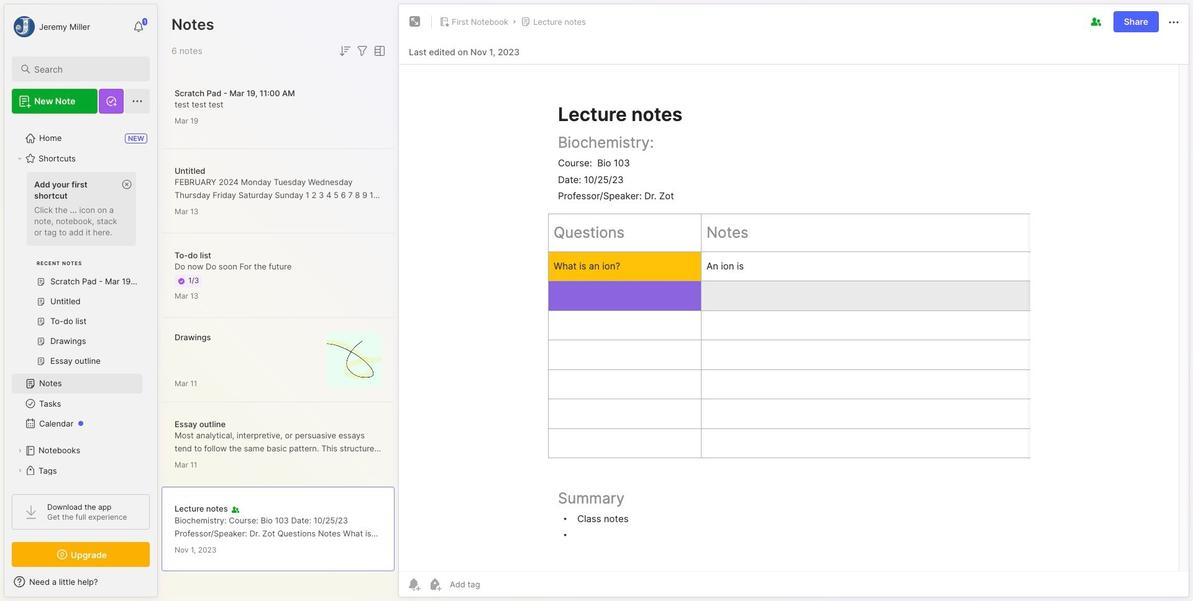 Task type: describe. For each thing, give the bounding box(es) containing it.
tree inside main element
[[4, 121, 157, 528]]

Note Editor text field
[[399, 64, 1189, 572]]

main element
[[0, 0, 162, 602]]

expand notebooks image
[[16, 447, 24, 455]]

group inside main element
[[12, 168, 142, 379]]

expand tags image
[[16, 467, 24, 475]]

Search text field
[[34, 63, 139, 75]]

Add filters field
[[355, 44, 370, 58]]

add a reminder image
[[406, 577, 421, 592]]

note window element
[[398, 4, 1190, 601]]

Account field
[[12, 14, 90, 39]]

add filters image
[[355, 44, 370, 58]]

none search field inside main element
[[34, 62, 139, 76]]

more actions image
[[1167, 15, 1181, 30]]



Task type: locate. For each thing, give the bounding box(es) containing it.
add tag image
[[428, 577, 443, 592]]

Add tag field
[[449, 579, 543, 590]]

tree
[[4, 121, 157, 528]]

click to collapse image
[[157, 579, 166, 594]]

None search field
[[34, 62, 139, 76]]

Sort options field
[[337, 44, 352, 58]]

View options field
[[370, 44, 387, 58]]

More actions field
[[1167, 14, 1181, 30]]

expand note image
[[408, 14, 423, 29]]

WHAT'S NEW field
[[4, 572, 157, 592]]

group
[[12, 168, 142, 379]]

thumbnail image
[[327, 332, 382, 387]]



Task type: vqa. For each thing, say whether or not it's contained in the screenshot.
Choose date to view field
no



